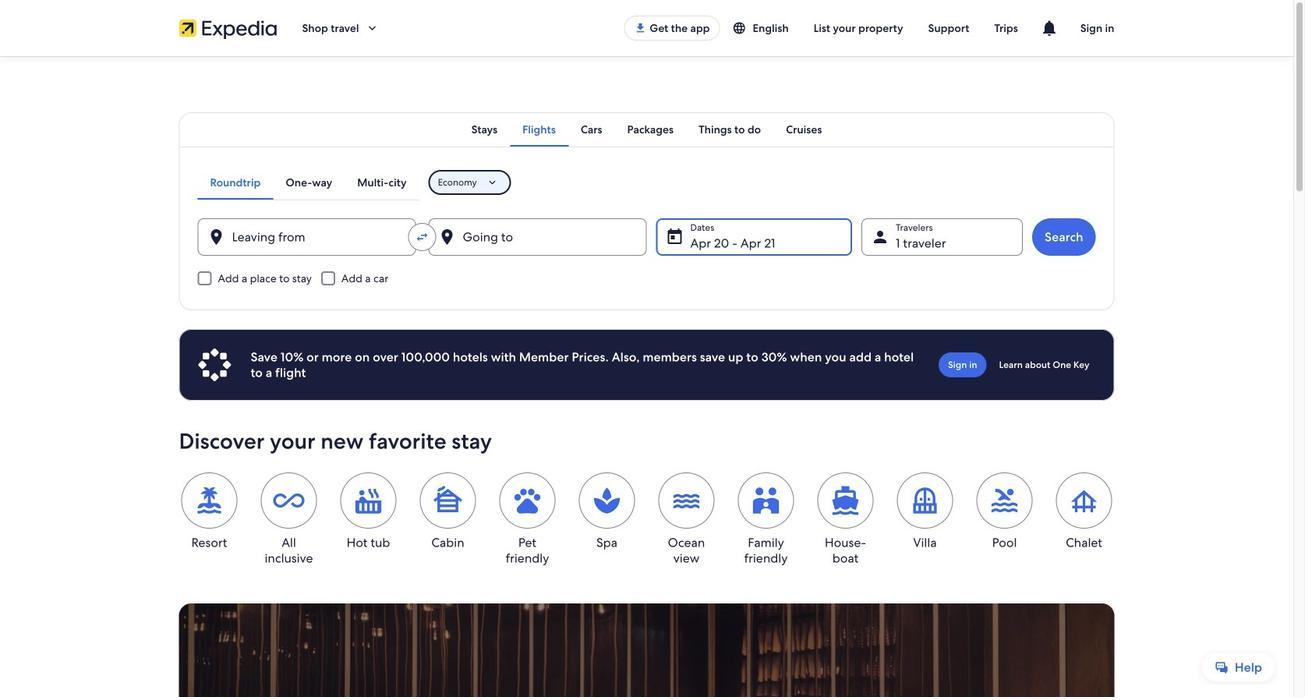 Task type: vqa. For each thing, say whether or not it's contained in the screenshot.
Expedia logo at top
yes



Task type: locate. For each thing, give the bounding box(es) containing it.
main content
[[0, 56, 1294, 697]]

1 vertical spatial tab list
[[198, 165, 419, 200]]

tab list
[[179, 112, 1115, 147], [198, 165, 419, 200]]

download the app button image
[[634, 22, 647, 34]]

trailing image
[[366, 21, 380, 35]]



Task type: describe. For each thing, give the bounding box(es) containing it.
0 vertical spatial tab list
[[179, 112, 1115, 147]]

small image
[[733, 21, 753, 35]]

swap origin and destination values image
[[415, 230, 429, 244]]

expedia logo image
[[179, 17, 277, 39]]

communication center icon image
[[1041, 19, 1059, 37]]



